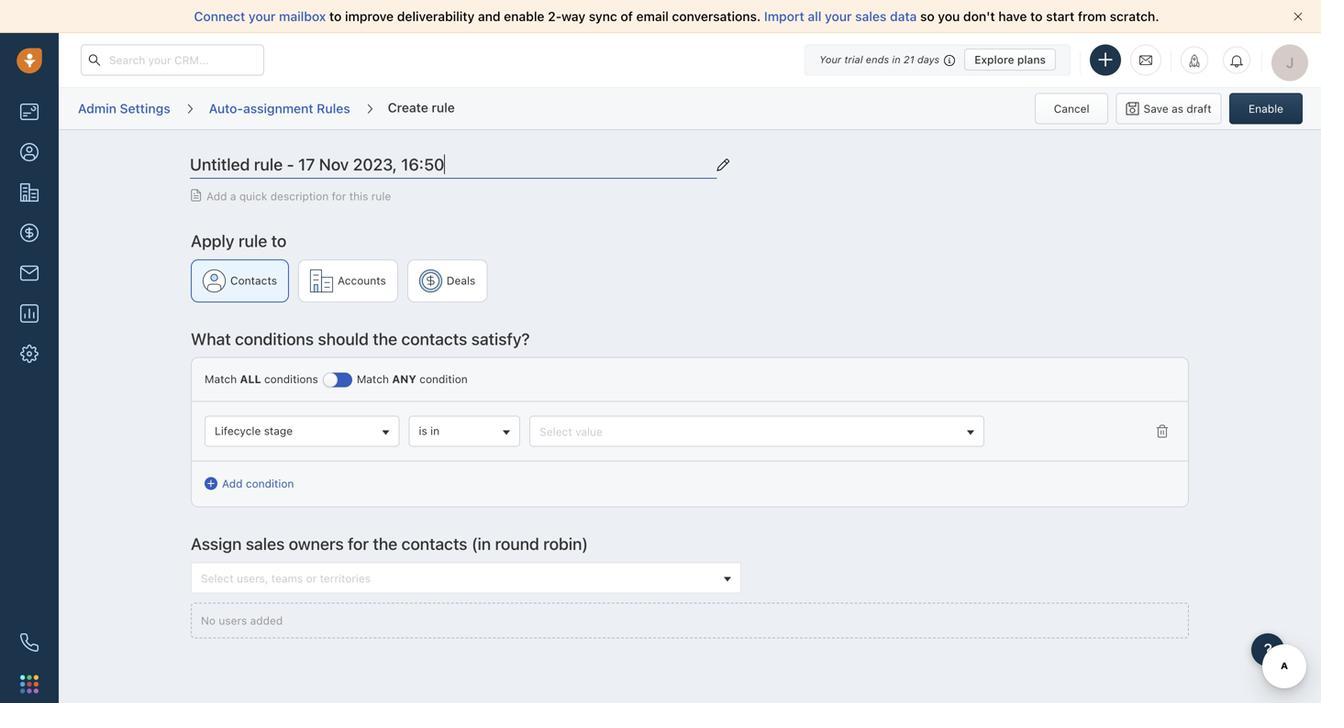 Task type: vqa. For each thing, say whether or not it's contained in the screenshot.
Tabor
no



Task type: locate. For each thing, give the bounding box(es) containing it.
for left this
[[332, 190, 346, 203]]

what
[[191, 329, 231, 349]]

contacts up match any condition
[[401, 329, 467, 349]]

enable
[[504, 9, 545, 24]]

match left any on the left of the page
[[357, 373, 389, 386]]

round
[[495, 535, 539, 554]]

contacts up select users, teams or territories search box
[[402, 535, 468, 554]]

close image
[[1294, 12, 1303, 21]]

your left mailbox
[[249, 9, 276, 24]]

1 vertical spatial sales
[[246, 535, 285, 554]]

add for add condition
[[222, 478, 243, 491]]

contacts
[[230, 275, 277, 287]]

1 the from the top
[[373, 329, 397, 349]]

1 horizontal spatial rule
[[371, 190, 391, 203]]

sales right 'assign'
[[246, 535, 285, 554]]

rule up contacts
[[238, 231, 267, 251]]

1 vertical spatial add
[[222, 478, 243, 491]]

way
[[562, 9, 586, 24]]

apply
[[191, 231, 234, 251]]

conditions up match all conditions
[[235, 329, 314, 349]]

2 the from the top
[[373, 535, 398, 554]]

match any condition
[[357, 373, 468, 386]]

1 your from the left
[[249, 9, 276, 24]]

enable button
[[1230, 93, 1303, 124]]

contacts
[[401, 329, 467, 349], [402, 535, 468, 554]]

explore plans link
[[965, 49, 1056, 71]]

for
[[332, 190, 346, 203], [348, 535, 369, 554]]

conversations.
[[672, 9, 761, 24]]

0 horizontal spatial rule
[[238, 231, 267, 251]]

1 match from the left
[[205, 373, 237, 386]]

0 vertical spatial conditions
[[235, 329, 314, 349]]

for right owners
[[348, 535, 369, 554]]

add left a
[[206, 190, 227, 203]]

in
[[892, 54, 901, 66], [430, 425, 440, 438]]

add for add a quick description for this rule
[[206, 190, 227, 203]]

0 vertical spatial add
[[206, 190, 227, 203]]

data
[[890, 9, 917, 24]]

rule
[[432, 100, 455, 115], [371, 190, 391, 203], [238, 231, 267, 251]]

1 horizontal spatial for
[[348, 535, 369, 554]]

2 horizontal spatial rule
[[432, 100, 455, 115]]

what's new image
[[1188, 55, 1201, 67]]

save as draft
[[1144, 102, 1212, 115]]

auto-assignment rules
[[209, 101, 350, 116]]

match for match any condition
[[357, 373, 389, 386]]

is in button
[[409, 416, 520, 447]]

trial
[[845, 54, 863, 66]]

1 horizontal spatial match
[[357, 373, 389, 386]]

freshworks switcher image
[[20, 676, 39, 694]]

lifecycle stage
[[215, 425, 293, 438]]

email
[[636, 9, 669, 24]]

0 vertical spatial contacts
[[401, 329, 467, 349]]

this
[[349, 190, 368, 203]]

rule right create
[[432, 100, 455, 115]]

cancel
[[1054, 102, 1090, 115]]

to up contacts
[[271, 231, 287, 251]]

0 horizontal spatial condition
[[246, 478, 294, 491]]

1 horizontal spatial in
[[892, 54, 901, 66]]

0 horizontal spatial your
[[249, 9, 276, 24]]

to right mailbox
[[329, 9, 342, 24]]

from
[[1078, 9, 1107, 24]]

condition down the stage on the left
[[246, 478, 294, 491]]

auto-assignment rules link
[[208, 94, 351, 123]]

in left 21
[[892, 54, 901, 66]]

condition right any on the left of the page
[[420, 373, 468, 386]]

all
[[808, 9, 822, 24]]

match
[[205, 373, 237, 386], [357, 373, 389, 386]]

the
[[373, 329, 397, 349], [373, 535, 398, 554]]

add
[[206, 190, 227, 203], [222, 478, 243, 491]]

2 match from the left
[[357, 373, 389, 386]]

sales left data
[[855, 9, 887, 24]]

import
[[764, 9, 805, 24]]

rule right this
[[371, 190, 391, 203]]

what conditions should the contacts satisfy?
[[191, 329, 530, 349]]

0 vertical spatial rule
[[432, 100, 455, 115]]

0 vertical spatial condition
[[420, 373, 468, 386]]

is in
[[419, 425, 440, 438]]

draft
[[1187, 102, 1212, 115]]

save
[[1144, 102, 1169, 115]]

0 vertical spatial the
[[373, 329, 397, 349]]

2 contacts from the top
[[402, 535, 468, 554]]

1 horizontal spatial condition
[[420, 373, 468, 386]]

all
[[240, 373, 261, 386]]

conditions right all
[[264, 373, 318, 386]]

1 vertical spatial in
[[430, 425, 440, 438]]

1 vertical spatial the
[[373, 535, 398, 554]]

your right all on the right top of page
[[825, 9, 852, 24]]

match for match all conditions
[[205, 373, 237, 386]]

the right owners
[[373, 535, 398, 554]]

no
[[201, 615, 216, 628]]

21
[[904, 54, 915, 66]]

1 vertical spatial contacts
[[402, 535, 468, 554]]

Search your CRM... text field
[[81, 45, 264, 76]]

rules
[[317, 101, 350, 116]]

1 vertical spatial conditions
[[264, 373, 318, 386]]

connect your mailbox link
[[194, 9, 329, 24]]

1 horizontal spatial your
[[825, 9, 852, 24]]

the right should
[[373, 329, 397, 349]]

conditions
[[235, 329, 314, 349], [264, 373, 318, 386]]

match left all
[[205, 373, 237, 386]]

1 horizontal spatial to
[[329, 9, 342, 24]]

add down lifecycle
[[222, 478, 243, 491]]

users
[[219, 615, 247, 628]]

to left start
[[1031, 9, 1043, 24]]

your trial ends in 21 days
[[820, 54, 940, 66]]

0 vertical spatial sales
[[855, 9, 887, 24]]

2 vertical spatial rule
[[238, 231, 267, 251]]

Select value search field
[[535, 423, 961, 442]]

no users added
[[201, 615, 283, 628]]

1 vertical spatial for
[[348, 535, 369, 554]]

your
[[249, 9, 276, 24], [825, 9, 852, 24]]

0 horizontal spatial in
[[430, 425, 440, 438]]

2 horizontal spatial to
[[1031, 9, 1043, 24]]

admin settings
[[78, 101, 170, 116]]

add condition
[[222, 478, 294, 491]]

lifecycle stage button
[[205, 416, 400, 447]]

Enter a name for this rule text field
[[190, 151, 717, 179]]

Select users, teams or territories search field
[[196, 569, 718, 589]]

0 horizontal spatial match
[[205, 373, 237, 386]]

to
[[329, 9, 342, 24], [1031, 9, 1043, 24], [271, 231, 287, 251]]

0 horizontal spatial to
[[271, 231, 287, 251]]

0 horizontal spatial for
[[332, 190, 346, 203]]

description
[[270, 190, 329, 203]]

any
[[392, 373, 416, 386]]

1 vertical spatial condition
[[246, 478, 294, 491]]

0 vertical spatial in
[[892, 54, 901, 66]]

2-
[[548, 9, 562, 24]]

condition
[[420, 373, 468, 386], [246, 478, 294, 491]]

phone element
[[11, 625, 48, 662]]

in right is in the bottom left of the page
[[430, 425, 440, 438]]

lifecycle
[[215, 425, 261, 438]]

rule for apply rule to
[[238, 231, 267, 251]]

your
[[820, 54, 842, 66]]



Task type: describe. For each thing, give the bounding box(es) containing it.
auto-
[[209, 101, 243, 116]]

2 your from the left
[[825, 9, 852, 24]]

cancel button
[[1035, 93, 1109, 124]]

you
[[938, 9, 960, 24]]

phone image
[[20, 634, 39, 652]]

a
[[230, 190, 236, 203]]

(in
[[472, 535, 491, 554]]

should
[[318, 329, 369, 349]]

settings
[[120, 101, 170, 116]]

1 horizontal spatial sales
[[855, 9, 887, 24]]

satisfy?
[[471, 329, 530, 349]]

in inside button
[[430, 425, 440, 438]]

sync
[[589, 9, 617, 24]]

explore plans
[[975, 53, 1046, 66]]

add a quick description for this rule
[[206, 190, 391, 203]]

deals link
[[407, 259, 488, 303]]

deliverability
[[397, 9, 475, 24]]

quick
[[239, 190, 267, 203]]

rule for create rule
[[432, 100, 455, 115]]

admin settings link
[[77, 94, 171, 123]]

match all conditions
[[205, 373, 318, 386]]

start
[[1046, 9, 1075, 24]]

don't
[[963, 9, 995, 24]]

of
[[621, 9, 633, 24]]

assign sales owners for the contacts (in round robin)
[[191, 535, 588, 554]]

ends
[[866, 54, 889, 66]]

contacts link
[[191, 259, 289, 303]]

scratch.
[[1110, 9, 1159, 24]]

0 vertical spatial for
[[332, 190, 346, 203]]

create
[[388, 100, 428, 115]]

apply rule to
[[191, 231, 287, 251]]

days
[[917, 54, 940, 66]]

connect your mailbox to improve deliverability and enable 2-way sync of email conversations. import all your sales data so you don't have to start from scratch.
[[194, 9, 1159, 24]]

have
[[999, 9, 1027, 24]]

robin)
[[543, 535, 588, 554]]

plans
[[1017, 53, 1046, 66]]

1 vertical spatial rule
[[371, 190, 391, 203]]

improve
[[345, 9, 394, 24]]

send email image
[[1140, 53, 1152, 68]]

add condition link
[[205, 476, 294, 492]]

0 horizontal spatial sales
[[246, 535, 285, 554]]

enable
[[1249, 102, 1284, 115]]

is
[[419, 425, 427, 438]]

connect
[[194, 9, 245, 24]]

accounts link
[[298, 259, 398, 303]]

deals
[[447, 275, 476, 287]]

1 contacts from the top
[[401, 329, 467, 349]]

import all your sales data link
[[764, 9, 920, 24]]

create rule
[[388, 100, 455, 115]]

stage
[[264, 425, 293, 438]]

accounts
[[338, 275, 386, 287]]

and
[[478, 9, 501, 24]]

save as draft button
[[1116, 93, 1222, 124]]

owners
[[289, 535, 344, 554]]

assign
[[191, 535, 242, 554]]

as
[[1172, 102, 1184, 115]]

explore
[[975, 53, 1014, 66]]

so
[[920, 9, 935, 24]]

assignment
[[243, 101, 313, 116]]

added
[[250, 615, 283, 628]]

mailbox
[[279, 9, 326, 24]]

admin
[[78, 101, 116, 116]]



